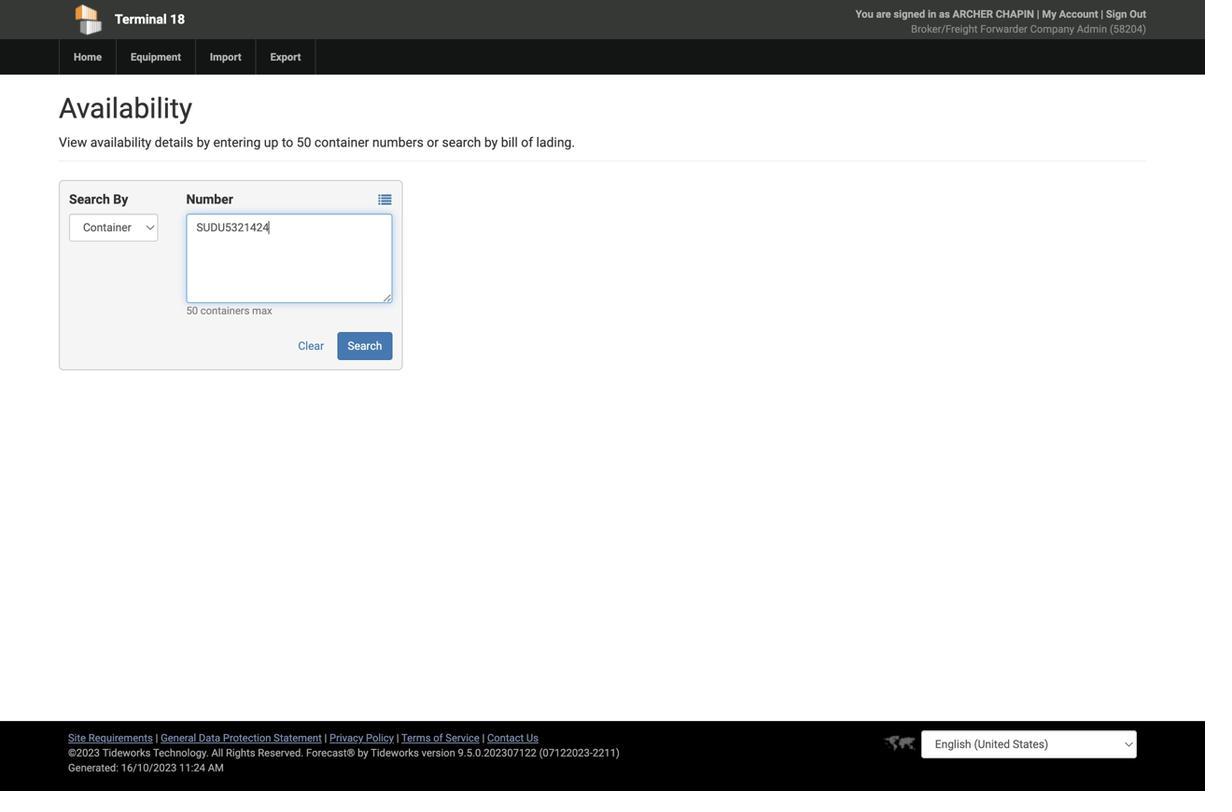 Task type: locate. For each thing, give the bounding box(es) containing it.
of up version
[[433, 733, 443, 745]]

(07122023-
[[539, 747, 593, 760]]

signed
[[894, 8, 925, 20]]

search left by
[[69, 192, 110, 207]]

equipment
[[131, 51, 181, 63]]

by down privacy policy link
[[358, 747, 368, 760]]

requirements
[[88, 733, 153, 745]]

availability
[[90, 135, 151, 150]]

0 vertical spatial of
[[521, 135, 533, 150]]

containers
[[201, 305, 250, 317]]

lading.
[[536, 135, 575, 150]]

forecast®
[[306, 747, 355, 760]]

site
[[68, 733, 86, 745]]

of
[[521, 135, 533, 150], [433, 733, 443, 745]]

export link
[[255, 39, 315, 75]]

view
[[59, 135, 87, 150]]

by
[[197, 135, 210, 150], [484, 135, 498, 150], [358, 747, 368, 760]]

my
[[1042, 8, 1057, 20]]

generated:
[[68, 762, 119, 775]]

search inside search button
[[348, 340, 382, 353]]

of right bill at the top left of page
[[521, 135, 533, 150]]

up
[[264, 135, 279, 150]]

sign
[[1106, 8, 1127, 20]]

0 vertical spatial search
[[69, 192, 110, 207]]

by right details
[[197, 135, 210, 150]]

search right clear
[[348, 340, 382, 353]]

home link
[[59, 39, 116, 75]]

site requirements | general data protection statement | privacy policy | terms of service | contact us ©2023 tideworks technology. all rights reserved. forecast® by tideworks version 9.5.0.202307122 (07122023-2211) generated: 16/10/2023 11:24 am
[[68, 733, 620, 775]]

|
[[1037, 8, 1040, 20], [1101, 8, 1104, 20], [156, 733, 158, 745], [324, 733, 327, 745], [397, 733, 399, 745], [482, 733, 485, 745]]

availability
[[59, 92, 192, 125]]

numbers
[[372, 135, 424, 150]]

50 right to
[[297, 135, 311, 150]]

privacy policy link
[[330, 733, 394, 745]]

1 horizontal spatial search
[[348, 340, 382, 353]]

1 horizontal spatial by
[[358, 747, 368, 760]]

equipment link
[[116, 39, 195, 75]]

1 horizontal spatial of
[[521, 135, 533, 150]]

0 horizontal spatial 50
[[186, 305, 198, 317]]

0 horizontal spatial of
[[433, 733, 443, 745]]

my account link
[[1042, 8, 1099, 20]]

0 horizontal spatial search
[[69, 192, 110, 207]]

clear
[[298, 340, 324, 353]]

11:24
[[179, 762, 205, 775]]

as
[[939, 8, 950, 20]]

all
[[211, 747, 223, 760]]

| up tideworks
[[397, 733, 399, 745]]

service
[[446, 733, 480, 745]]

forwarder
[[981, 23, 1028, 35]]

50 containers max
[[186, 305, 272, 317]]

out
[[1130, 8, 1147, 20]]

1 vertical spatial of
[[433, 733, 443, 745]]

data
[[199, 733, 220, 745]]

details
[[155, 135, 193, 150]]

or
[[427, 135, 439, 150]]

of inside site requirements | general data protection statement | privacy policy | terms of service | contact us ©2023 tideworks technology. all rights reserved. forecast® by tideworks version 9.5.0.202307122 (07122023-2211) generated: 16/10/2023 11:24 am
[[433, 733, 443, 745]]

to
[[282, 135, 293, 150]]

1 vertical spatial search
[[348, 340, 382, 353]]

statement
[[274, 733, 322, 745]]

view availability details by entering up to 50 container numbers or search by bill of lading.
[[59, 135, 575, 150]]

show list image
[[378, 194, 392, 207]]

us
[[527, 733, 539, 745]]

protection
[[223, 733, 271, 745]]

50
[[297, 135, 311, 150], [186, 305, 198, 317]]

terms
[[402, 733, 431, 745]]

| left general
[[156, 733, 158, 745]]

0 vertical spatial 50
[[297, 135, 311, 150]]

by left bill at the top left of page
[[484, 135, 498, 150]]

search button
[[338, 332, 392, 360]]

contact us link
[[487, 733, 539, 745]]

| left my
[[1037, 8, 1040, 20]]

search for search by
[[69, 192, 110, 207]]

technology.
[[153, 747, 209, 760]]

search
[[69, 192, 110, 207], [348, 340, 382, 353]]

50 left containers
[[186, 305, 198, 317]]

export
[[270, 51, 301, 63]]



Task type: describe. For each thing, give the bounding box(es) containing it.
broker/freight
[[911, 23, 978, 35]]

0 horizontal spatial by
[[197, 135, 210, 150]]

import link
[[195, 39, 255, 75]]

am
[[208, 762, 224, 775]]

general data protection statement link
[[161, 733, 322, 745]]

2211)
[[593, 747, 620, 760]]

entering
[[213, 135, 261, 150]]

(58204)
[[1110, 23, 1147, 35]]

Number text field
[[186, 214, 392, 303]]

archer
[[953, 8, 993, 20]]

16/10/2023
[[121, 762, 177, 775]]

version
[[422, 747, 455, 760]]

import
[[210, 51, 241, 63]]

contact
[[487, 733, 524, 745]]

are
[[876, 8, 891, 20]]

reserved.
[[258, 747, 304, 760]]

general
[[161, 733, 196, 745]]

| up forecast®
[[324, 733, 327, 745]]

company
[[1030, 23, 1075, 35]]

| up 9.5.0.202307122
[[482, 733, 485, 745]]

policy
[[366, 733, 394, 745]]

search
[[442, 135, 481, 150]]

home
[[74, 51, 102, 63]]

©2023 tideworks
[[68, 747, 151, 760]]

2 horizontal spatial by
[[484, 135, 498, 150]]

terminal 18
[[115, 12, 185, 27]]

you are signed in as archer chapin | my account | sign out broker/freight forwarder company admin (58204)
[[856, 8, 1147, 35]]

18
[[170, 12, 185, 27]]

tideworks
[[371, 747, 419, 760]]

max
[[252, 305, 272, 317]]

number
[[186, 192, 233, 207]]

you
[[856, 8, 874, 20]]

rights
[[226, 747, 255, 760]]

account
[[1059, 8, 1099, 20]]

in
[[928, 8, 937, 20]]

container
[[315, 135, 369, 150]]

1 horizontal spatial 50
[[297, 135, 311, 150]]

search for search
[[348, 340, 382, 353]]

clear button
[[288, 332, 334, 360]]

sign out link
[[1106, 8, 1147, 20]]

by
[[113, 192, 128, 207]]

terms of service link
[[402, 733, 480, 745]]

| left the sign
[[1101, 8, 1104, 20]]

site requirements link
[[68, 733, 153, 745]]

privacy
[[330, 733, 363, 745]]

by inside site requirements | general data protection statement | privacy policy | terms of service | contact us ©2023 tideworks technology. all rights reserved. forecast® by tideworks version 9.5.0.202307122 (07122023-2211) generated: 16/10/2023 11:24 am
[[358, 747, 368, 760]]

bill
[[501, 135, 518, 150]]

admin
[[1077, 23, 1107, 35]]

terminal 18 link
[[59, 0, 496, 39]]

1 vertical spatial 50
[[186, 305, 198, 317]]

chapin
[[996, 8, 1035, 20]]

9.5.0.202307122
[[458, 747, 537, 760]]

search by
[[69, 192, 128, 207]]

terminal
[[115, 12, 167, 27]]



Task type: vqa. For each thing, say whether or not it's contained in the screenshot.
Clear
yes



